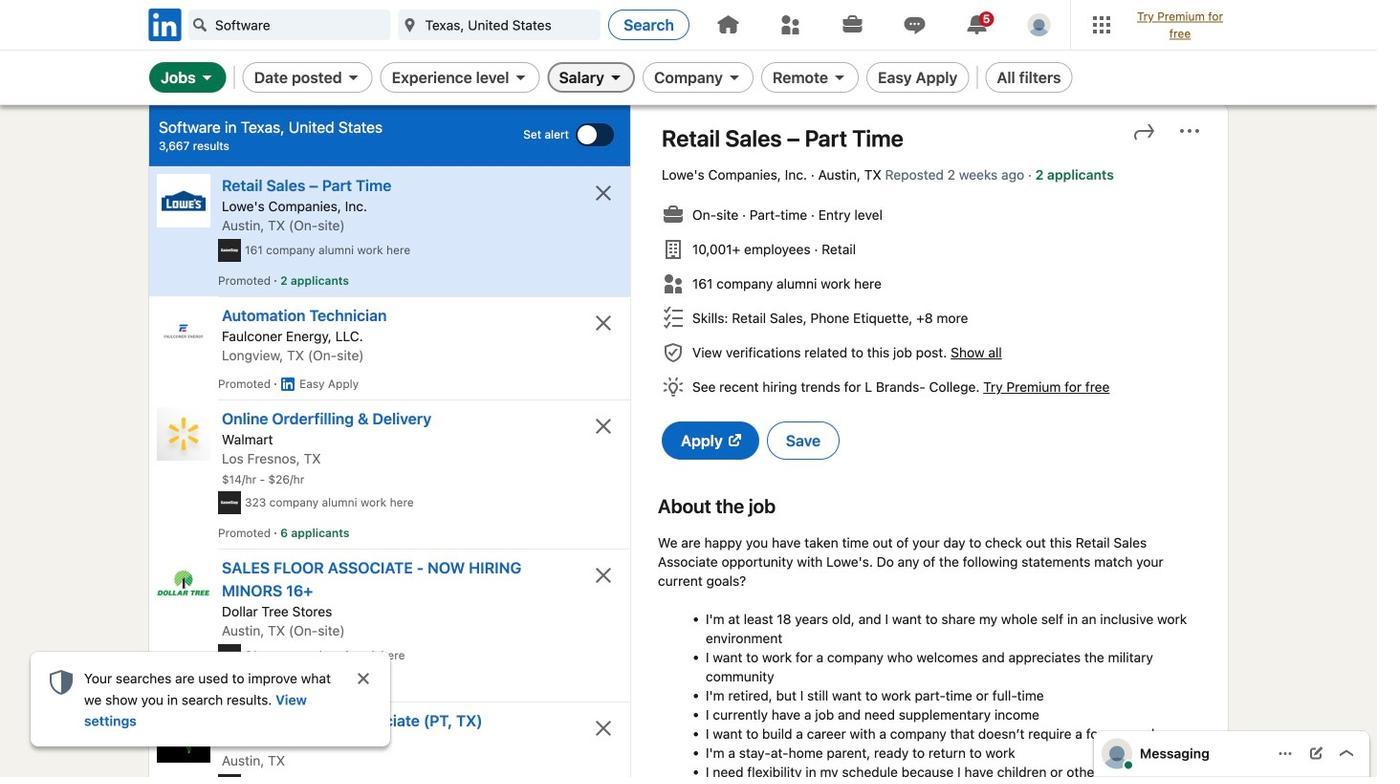 Task type: describe. For each thing, give the bounding box(es) containing it.
2 dismiss job image from the top
[[592, 312, 615, 335]]

City, state, or zip code text field
[[399, 10, 601, 40]]

salary filter. clicking this button displays all salary filter options. image
[[609, 70, 624, 85]]

Search by title, skill, or company text field
[[189, 10, 391, 40]]

remote filter. clicking this button displays all remote filter options. image
[[833, 70, 848, 85]]

dollar tree stores logo image
[[157, 557, 211, 610]]

razer inc. logo image
[[157, 710, 211, 763]]

walmart logo image
[[157, 408, 211, 461]]

rachel moore image
[[1028, 13, 1051, 36]]

lowe's companies, inc. logo image
[[157, 174, 211, 228]]

linkedin image
[[145, 5, 185, 44]]

date posted filter. clicking this button displays all date posted filter options. image
[[346, 70, 361, 85]]

1 dismiss job image from the top
[[592, 182, 615, 205]]



Task type: locate. For each thing, give the bounding box(es) containing it.
3 dismiss job image from the top
[[592, 718, 615, 741]]

2 dismiss job image from the top
[[592, 564, 615, 587]]

1 vertical spatial dismiss job image
[[592, 564, 615, 587]]

dismiss job image for the dollar tree stores logo
[[592, 564, 615, 587]]

dismiss job image for the razer inc. logo
[[592, 718, 615, 741]]

Easy Apply filter. button
[[867, 62, 970, 93]]

company filter. clicking this button displays all company filter options. image
[[727, 70, 742, 85]]

2 vertical spatial dismiss job image
[[592, 718, 615, 741]]

rachel moore image
[[1102, 739, 1133, 770]]

region
[[31, 653, 390, 747]]

dismiss job image
[[592, 182, 615, 205], [592, 312, 615, 335]]

custom image
[[192, 17, 208, 33]]

0 vertical spatial dismiss job image
[[592, 415, 615, 438]]

1 dismiss job image from the top
[[592, 415, 615, 438]]

dismiss job image for walmart logo
[[592, 415, 615, 438]]

faulconer energy, llc. logo image
[[157, 304, 211, 358]]

filter by: jobs image
[[200, 70, 215, 85]]

1 vertical spatial dismiss job image
[[592, 312, 615, 335]]

0 vertical spatial dismiss job image
[[592, 182, 615, 205]]

linkedin image
[[145, 5, 185, 44]]

dismiss "your searches are used to improve what we show you in search results." notification 1 of 1. image
[[356, 672, 371, 687]]

dismiss job image
[[592, 415, 615, 438], [592, 564, 615, 587], [592, 718, 615, 741]]

experience level filter. clicking this button displays all experience level filter options. image
[[513, 70, 529, 85]]

share image
[[1133, 120, 1156, 143]]



Task type: vqa. For each thing, say whether or not it's contained in the screenshot.
ONELOCAL
no



